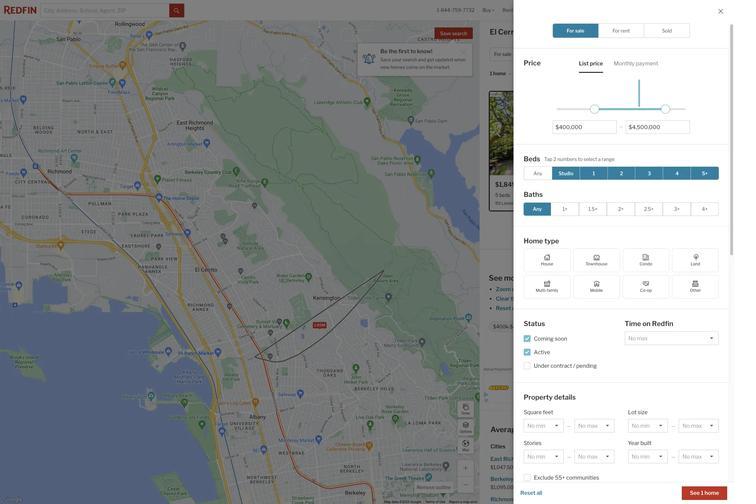 Task type: locate. For each thing, give the bounding box(es) containing it.
2 vertical spatial the
[[511, 296, 519, 302]]

844-
[[441, 7, 452, 13]]

1 horizontal spatial search
[[452, 31, 467, 36]]

for left the sale
[[567, 28, 574, 34]]

richmond up $1,047,500
[[503, 456, 529, 463]]

0 vertical spatial save
[[440, 31, 451, 36]]

search up come
[[403, 57, 417, 62]]

for up reset all
[[533, 476, 540, 483]]

for up the 1 home • sort in the right of the page
[[494, 51, 501, 57]]

for down exclude
[[536, 496, 544, 503]]

to left see
[[624, 305, 630, 312]]

filters left below
[[592, 305, 607, 312]]

home
[[493, 71, 506, 76], [522, 425, 542, 434], [705, 490, 719, 497]]

be the first to know!
[[380, 48, 432, 55]]

feet
[[543, 409, 553, 416]]

the up reset all filters button
[[511, 296, 519, 302]]

1 horizontal spatial your
[[580, 305, 591, 312]]

homes down year
[[626, 456, 643, 463]]

under
[[534, 363, 549, 369]]

your
[[392, 57, 402, 62], [580, 305, 591, 312]]

range
[[602, 156, 615, 162]]

1 horizontal spatial more
[[641, 305, 654, 312]]

0 horizontal spatial cerrito,
[[498, 27, 525, 36]]

50 lenox rd, kensington, ca 94707
[[495, 201, 564, 206]]

1 vertical spatial to
[[578, 156, 583, 162]]

1 vertical spatial your
[[580, 305, 591, 312]]

favorite button image
[[589, 181, 598, 190]]

see
[[489, 274, 503, 283], [690, 490, 700, 497]]

0 horizontal spatial save
[[380, 57, 391, 62]]

to
[[410, 48, 416, 55], [578, 156, 583, 162], [624, 305, 630, 312]]

on down and
[[419, 64, 425, 70]]

map inside button
[[462, 448, 469, 452]]

1 horizontal spatial the
[[426, 64, 433, 70]]

be the first to know! dialog
[[357, 39, 472, 76]]

0 vertical spatial all
[[512, 305, 518, 312]]

1 horizontal spatial map
[[462, 448, 469, 452]]

1 vertical spatial for sale
[[494, 51, 511, 57]]

land
[[691, 262, 700, 267]]

homes inside east richmond heights homes for sale $1,047,500
[[552, 456, 569, 463]]

save inside save your search and get updated when new homes come on the market.
[[380, 57, 391, 62]]

reset down exclude
[[520, 490, 535, 497]]

numbers
[[557, 156, 577, 162]]

— for feet
[[567, 423, 571, 429]]

1
[[490, 71, 492, 76], [593, 170, 595, 176], [600, 246, 603, 252], [609, 246, 611, 252], [701, 490, 704, 497]]

0 vertical spatial map
[[462, 448, 469, 452]]

for for for sale option
[[567, 28, 574, 34]]

option group
[[553, 23, 690, 38], [524, 167, 719, 180], [523, 202, 719, 216], [524, 249, 719, 299]]

— for size
[[671, 423, 676, 429]]

3+
[[674, 206, 680, 212]]

0 horizontal spatial report
[[449, 500, 459, 504]]

0 vertical spatial a
[[598, 156, 601, 162]]

search down 759- on the right of the page
[[452, 31, 467, 36]]

0 horizontal spatial see
[[489, 274, 503, 283]]

a left "error" at the bottom right of the page
[[460, 500, 462, 504]]

see 1 home button
[[682, 487, 727, 500]]

Other checkbox
[[672, 275, 719, 299]]

for inside homes for sale link
[[662, 496, 670, 503]]

condo
[[640, 262, 652, 267]]

contract
[[551, 363, 572, 369]]

homes right new
[[391, 64, 405, 70]]

el up for sale button
[[490, 27, 497, 36]]

1 vertical spatial any
[[533, 206, 542, 212]]

1 horizontal spatial save
[[440, 31, 451, 36]]

photo of 50 lenox rd, kensington, ca 94707 image
[[490, 92, 603, 175]]

Sold checkbox
[[644, 23, 690, 38]]

0 horizontal spatial map
[[463, 500, 470, 504]]

sold
[[662, 28, 672, 34]]

map for map
[[462, 448, 469, 452]]

heights
[[531, 456, 551, 463]]

all down exclude
[[537, 490, 542, 497]]

1 horizontal spatial reset
[[520, 490, 535, 497]]

see more homes
[[489, 274, 548, 283]]

2 horizontal spatial to
[[624, 305, 630, 312]]

your right one
[[580, 305, 591, 312]]

0 horizontal spatial all
[[512, 305, 518, 312]]

0 horizontal spatial for
[[494, 51, 501, 57]]

the right the be
[[389, 48, 397, 55]]

new
[[380, 64, 390, 70]]

•
[[509, 71, 511, 77]]

94707
[[551, 201, 564, 206]]

status
[[524, 320, 545, 328]]

save down 844-
[[440, 31, 451, 36]]

for inside option
[[613, 28, 620, 34]]

0 horizontal spatial to
[[410, 48, 416, 55]]

2 vertical spatial to
[[624, 305, 630, 312]]

homes up multi-
[[524, 274, 548, 283]]

report for report ad
[[715, 368, 726, 372]]

Studio checkbox
[[552, 167, 580, 180]]

0 horizontal spatial more
[[504, 274, 523, 283]]

ca down 3,034
[[545, 201, 550, 206]]

0 vertical spatial on
[[419, 64, 425, 70]]

1 vertical spatial reset
[[520, 490, 535, 497]]

2+ radio
[[607, 202, 635, 216]]

4+
[[702, 206, 708, 212]]

a left range
[[598, 156, 601, 162]]

Any radio
[[523, 202, 551, 216]]

— for built
[[671, 454, 676, 460]]

on
[[419, 64, 425, 70], [643, 320, 651, 328]]

for inside berkeley homes for sale $1,095,000
[[533, 476, 540, 483]]

1 horizontal spatial for
[[567, 28, 574, 34]]

to left select
[[578, 156, 583, 162]]

0 vertical spatial for sale
[[567, 28, 584, 34]]

for left the sale
[[566, 27, 576, 36]]

filters down clear the map boundary button in the bottom of the page
[[519, 305, 534, 312]]

Mobile checkbox
[[573, 275, 620, 299]]

1 inside checkbox
[[593, 170, 595, 176]]

map left "error" at the bottom right of the page
[[463, 500, 470, 504]]

0 vertical spatial report
[[715, 368, 726, 372]]

Enter max text field
[[629, 124, 687, 130]]

pending
[[576, 363, 597, 369]]

soon
[[555, 336, 567, 342]]

of right one
[[573, 305, 578, 312]]

1 vertical spatial search
[[403, 57, 417, 62]]

0 vertical spatial home
[[493, 71, 506, 76]]

0 vertical spatial any
[[534, 170, 542, 176]]

1 horizontal spatial to
[[578, 156, 583, 162]]

1 vertical spatial 2
[[620, 170, 623, 176]]

any down kensington,
[[533, 206, 542, 212]]

0 horizontal spatial a
[[460, 500, 462, 504]]

0 vertical spatial see
[[489, 274, 503, 283]]

for sale button
[[490, 47, 524, 61]]

save inside 'button'
[[440, 31, 451, 36]]

more up out
[[504, 274, 523, 283]]

0 vertical spatial reset
[[496, 305, 511, 312]]

homes up 55+
[[552, 456, 569, 463]]

save
[[440, 31, 451, 36], [380, 57, 391, 62]]

map down options on the bottom
[[462, 448, 469, 452]]

home for average
[[522, 425, 542, 434]]

4 checkbox
[[663, 167, 691, 180]]

1 horizontal spatial for sale
[[567, 28, 584, 34]]

0 horizontal spatial on
[[419, 64, 425, 70]]

for inside east richmond heights homes for sale $1,047,500
[[571, 456, 578, 463]]

on right time
[[643, 320, 651, 328]]

1 vertical spatial home
[[522, 425, 542, 434]]

any
[[534, 170, 542, 176], [533, 206, 542, 212]]

5+ checkbox
[[691, 167, 719, 180]]

1 vertical spatial richmond
[[491, 496, 517, 503]]

1 horizontal spatial on
[[643, 320, 651, 328]]

for sale up the 1 home • sort in the right of the page
[[494, 51, 511, 57]]

richmond inside east richmond heights homes for sale $1,047,500
[[503, 456, 529, 463]]

save search button
[[434, 27, 473, 39]]

any inside radio
[[533, 206, 542, 212]]

2 horizontal spatial home
[[705, 490, 719, 497]]

for down built
[[645, 456, 652, 463]]

viewing
[[570, 246, 587, 252]]

more
[[504, 274, 523, 283], [641, 305, 654, 312]]

2 horizontal spatial for
[[613, 28, 620, 34]]

0 horizontal spatial 2
[[553, 156, 556, 162]]

sale inside button
[[502, 51, 511, 57]]

be
[[380, 48, 388, 55]]

1 vertical spatial the
[[426, 64, 433, 70]]

cerrito,
[[498, 27, 525, 36], [593, 425, 619, 434]]

next button image
[[591, 130, 598, 137]]

House checkbox
[[524, 249, 570, 272]]

2 left 3
[[620, 170, 623, 176]]

for up homes for sale
[[656, 476, 663, 483]]

for down kensington homes for sale
[[662, 496, 670, 503]]

1 vertical spatial save
[[380, 57, 391, 62]]

see for see more homes
[[489, 274, 503, 283]]

0 horizontal spatial map
[[384, 500, 391, 504]]

2 right tap
[[553, 156, 556, 162]]

google image
[[2, 496, 24, 504]]

reset down clear
[[496, 305, 511, 312]]

sale up communities at the right bottom of the page
[[579, 456, 589, 463]]

insights
[[669, 30, 690, 36]]

map down out
[[520, 296, 531, 302]]

for up exclude 55+ communities
[[571, 456, 578, 463]]

sale left 55+
[[542, 476, 552, 483]]

1 vertical spatial all
[[537, 490, 542, 497]]

select
[[584, 156, 597, 162]]

to inside zoom out clear the map boundary reset all filters or remove one of your filters below to see more homes
[[624, 305, 630, 312]]

rd,
[[514, 201, 520, 206]]

sale up the 1 home • sort in the right of the page
[[502, 51, 511, 57]]

coming soon
[[534, 336, 567, 342]]

sort
[[514, 71, 524, 76]]

see right homes for sale
[[690, 490, 700, 497]]

0 vertical spatial richmond
[[503, 456, 529, 463]]

homes inside berkeley homes for sale $1,095,000
[[515, 476, 532, 483]]

2 vertical spatial home
[[705, 490, 719, 497]]

2.5+
[[644, 206, 654, 212]]

map left data
[[384, 500, 391, 504]]

any down beds
[[534, 170, 542, 176]]

2 horizontal spatial the
[[511, 296, 519, 302]]

4
[[676, 170, 679, 176]]

1 vertical spatial more
[[641, 305, 654, 312]]

all
[[512, 305, 518, 312], [537, 490, 542, 497]]

0 horizontal spatial for sale
[[494, 51, 511, 57]]

studio+
[[543, 324, 560, 330]]

save for save search
[[440, 31, 451, 36]]

1 vertical spatial report
[[449, 500, 459, 504]]

all down clear the map boundary button in the bottom of the page
[[512, 305, 518, 312]]

1 vertical spatial map
[[463, 500, 470, 504]]

average home prices near el cerrito, ca
[[491, 425, 632, 434]]

list box
[[625, 332, 719, 345], [524, 419, 564, 433], [575, 419, 615, 433], [628, 419, 668, 433], [679, 419, 719, 433], [524, 450, 564, 464], [575, 450, 615, 464], [628, 450, 668, 464], [679, 450, 719, 464]]

0 horizontal spatial ca
[[527, 27, 537, 36]]

to inside be the first to know! dialog
[[410, 48, 416, 55]]

tap
[[544, 156, 552, 162]]

prices
[[543, 425, 565, 434]]

Multi-family checkbox
[[524, 275, 570, 299]]

remove $400k-$4.5m image
[[528, 325, 532, 329]]

see up zoom at the right bottom of the page
[[489, 274, 503, 283]]

$400k-$4.5m
[[493, 324, 524, 330]]

el right near
[[584, 425, 591, 434]]

reset
[[496, 305, 511, 312], [520, 490, 535, 497]]

for sale inside button
[[494, 51, 511, 57]]

ca up year
[[621, 425, 632, 434]]

reset all filters button
[[496, 305, 534, 312]]

0 horizontal spatial search
[[403, 57, 417, 62]]

remove outline button
[[414, 482, 453, 494]]

1 horizontal spatial el
[[584, 425, 591, 434]]

one
[[562, 305, 572, 312]]

for
[[567, 28, 574, 34], [613, 28, 620, 34], [494, 51, 501, 57]]

1 vertical spatial cerrito,
[[593, 425, 619, 434]]

1 horizontal spatial report
[[715, 368, 726, 372]]

the down get
[[426, 64, 433, 70]]

homes
[[539, 27, 564, 36]]

reset all button
[[520, 487, 542, 500]]

for inside option
[[567, 28, 574, 34]]

0 horizontal spatial home
[[493, 71, 506, 76]]

1.5+ radio
[[579, 202, 607, 216]]

all inside zoom out clear the map boundary reset all filters or remove one of your filters below to see more homes
[[512, 305, 518, 312]]

1 horizontal spatial home
[[522, 425, 542, 434]]

City, Address, School, Agent, ZIP search field
[[41, 4, 169, 17]]

average
[[491, 425, 520, 434]]

sale inside berkeley homes for sale $1,095,000
[[542, 476, 552, 483]]

homes
[[391, 64, 405, 70], [524, 274, 548, 283], [656, 305, 673, 312], [552, 456, 569, 463], [626, 456, 643, 463], [515, 476, 532, 483], [638, 476, 655, 483], [518, 496, 535, 503], [644, 496, 661, 503]]

0 vertical spatial to
[[410, 48, 416, 55]]

draw button
[[457, 401, 474, 418]]

ad
[[727, 368, 730, 372]]

0 vertical spatial cerrito,
[[498, 27, 525, 36]]

1 horizontal spatial see
[[690, 490, 700, 497]]

google
[[410, 500, 421, 504]]

for sale right homes
[[567, 28, 584, 34]]

get
[[427, 57, 434, 62]]

home inside the 1 home • sort
[[493, 71, 506, 76]]

see
[[631, 305, 640, 312]]

report right use
[[449, 500, 459, 504]]

monthly
[[614, 60, 635, 67]]

any inside checkbox
[[534, 170, 542, 176]]

search inside save your search and get updated when new homes come on the market.
[[403, 57, 417, 62]]

report inside button
[[715, 368, 726, 372]]

property details
[[524, 393, 576, 401]]

0 vertical spatial your
[[392, 57, 402, 62]]

home for 1
[[493, 71, 506, 76]]

1 horizontal spatial ca
[[545, 201, 550, 206]]

any for 1+
[[533, 206, 542, 212]]

to for select
[[578, 156, 583, 162]]

year
[[628, 440, 639, 447]]

homes up redfin
[[656, 305, 673, 312]]

1 horizontal spatial filters
[[592, 305, 607, 312]]

richmond down $1,095,000
[[491, 496, 517, 503]]

1 horizontal spatial 2
[[620, 170, 623, 176]]

kensington homes for sale
[[607, 476, 675, 483]]

submit search image
[[174, 8, 179, 13]]

more right see
[[641, 305, 654, 312]]

0 vertical spatial the
[[389, 48, 397, 55]]

see inside button
[[690, 490, 700, 497]]

save up new
[[380, 57, 391, 62]]

ca left homes
[[527, 27, 537, 36]]

more inside zoom out clear the map boundary reset all filters or remove one of your filters below to see more homes
[[641, 305, 654, 312]]

price
[[524, 59, 541, 67]]

for left rent
[[613, 28, 620, 34]]

1 vertical spatial el
[[584, 425, 591, 434]]

option group containing house
[[524, 249, 719, 299]]

0 vertical spatial ca
[[527, 27, 537, 36]]

option group containing for sale
[[553, 23, 690, 38]]

data
[[392, 500, 398, 504]]

report ad button
[[715, 368, 730, 373]]

cerrito, up cities heading
[[593, 425, 619, 434]]

homes up reset all
[[515, 476, 532, 483]]

0 vertical spatial search
[[452, 31, 467, 36]]

reset inside 'button'
[[520, 490, 535, 497]]

for for "for rent" option
[[613, 28, 620, 34]]

0 vertical spatial el
[[490, 27, 497, 36]]

sale right homes
[[575, 28, 584, 34]]

0 vertical spatial 2
[[553, 156, 556, 162]]

0 horizontal spatial reset
[[496, 305, 511, 312]]

1 vertical spatial map
[[384, 500, 391, 504]]

townhouse
[[586, 262, 608, 267]]

clear
[[496, 296, 510, 302]]

of
[[604, 246, 608, 252], [601, 256, 606, 261], [573, 305, 578, 312], [436, 500, 439, 504]]

kensington
[[607, 476, 636, 483]]

reset inside zoom out clear the map boundary reset all filters or remove one of your filters below to see more homes
[[496, 305, 511, 312]]

cerrito, up for sale button
[[498, 27, 525, 36]]

zoom out clear the map boundary reset all filters or remove one of your filters below to see more homes
[[496, 286, 673, 312]]

0 vertical spatial map
[[520, 296, 531, 302]]

co-op
[[640, 288, 652, 293]]

1 horizontal spatial cerrito,
[[593, 425, 619, 434]]

2 vertical spatial ca
[[621, 425, 632, 434]]

to right "first"
[[410, 48, 416, 55]]

0 horizontal spatial your
[[392, 57, 402, 62]]

3+ radio
[[663, 202, 691, 216]]

first
[[398, 48, 409, 55]]

1 vertical spatial on
[[643, 320, 651, 328]]

0 horizontal spatial filters
[[519, 305, 534, 312]]

price
[[590, 60, 603, 67]]

1 vertical spatial see
[[690, 490, 700, 497]]

error
[[470, 500, 478, 504]]

1 horizontal spatial map
[[520, 296, 531, 302]]

homes inside save your search and get updated when new homes come on the market.
[[391, 64, 405, 70]]

1 vertical spatial a
[[460, 500, 462, 504]]

Any checkbox
[[524, 167, 552, 180]]

1 horizontal spatial all
[[537, 490, 542, 497]]

your down "first"
[[392, 57, 402, 62]]

report left ad
[[715, 368, 726, 372]]



Task type: vqa. For each thing, say whether or not it's contained in the screenshot.
the bottommost Map
yes



Task type: describe. For each thing, give the bounding box(es) containing it.
zoom
[[496, 286, 511, 293]]

of inside zoom out clear the map boundary reset all filters or remove one of your filters below to see more homes
[[573, 305, 578, 312]]

outline
[[436, 485, 451, 491]]

square feet
[[524, 409, 553, 416]]

for sale inside option
[[567, 28, 584, 34]]

of up end of results
[[604, 246, 608, 252]]

homes down albany homes for sale
[[638, 476, 655, 483]]

Condo checkbox
[[623, 249, 669, 272]]

market
[[649, 30, 668, 36]]

sq
[[553, 192, 558, 198]]

favorite button checkbox
[[589, 181, 598, 190]]

for inside button
[[494, 51, 501, 57]]

type
[[544, 237, 559, 245]]

see for see 1 home
[[690, 490, 700, 497]]

(download all) link
[[612, 246, 644, 252]]

0 horizontal spatial el
[[490, 27, 497, 36]]

homes inside zoom out clear the map boundary reset all filters or remove one of your filters below to see more homes
[[656, 305, 673, 312]]

1-
[[437, 7, 441, 13]]

ad region
[[483, 373, 730, 403]]

year built
[[628, 440, 652, 447]]

baths
[[524, 191, 543, 199]]

2 filters from the left
[[592, 305, 607, 312]]

map for map data ©2023 google
[[384, 500, 391, 504]]

remove outline
[[417, 485, 451, 491]]

save your search and get updated when new homes come on the market.
[[380, 57, 466, 70]]

1 checkbox
[[580, 167, 608, 180]]

size
[[638, 409, 648, 416]]

to for know!
[[410, 48, 416, 55]]

berkeley homes for sale $1,095,000
[[491, 476, 552, 491]]

/
[[573, 363, 575, 369]]

1 inside button
[[701, 490, 704, 497]]

map button
[[457, 438, 474, 455]]

reset all
[[520, 490, 542, 497]]

lot size
[[628, 409, 648, 416]]

sale inside option
[[575, 28, 584, 34]]

terms of use
[[425, 500, 445, 504]]

3.5 baths
[[514, 192, 535, 198]]

east
[[491, 456, 502, 463]]

1 horizontal spatial a
[[598, 156, 601, 162]]

time
[[625, 320, 641, 328]]

1 inside the 1 home • sort
[[490, 71, 492, 76]]

2 inside checkbox
[[620, 170, 623, 176]]

(download
[[612, 246, 636, 252]]

$400k-
[[493, 324, 510, 330]]

remove
[[542, 305, 561, 312]]

Co-op checkbox
[[623, 275, 669, 299]]

©2023
[[399, 500, 410, 504]]

lot
[[628, 409, 637, 416]]

homes down berkeley homes for sale $1,095,000
[[518, 496, 535, 503]]

sale inside east richmond heights homes for sale $1,047,500
[[579, 456, 589, 463]]

updated
[[435, 57, 453, 62]]

$1,849,000
[[495, 181, 530, 188]]

cities heading
[[491, 443, 723, 451]]

know!
[[417, 48, 432, 55]]

5
[[495, 192, 498, 198]]

For sale checkbox
[[553, 23, 599, 38]]

2 horizontal spatial ca
[[621, 425, 632, 434]]

save for save your search and get updated when new homes come on the market.
[[380, 57, 391, 62]]

of left use
[[436, 500, 439, 504]]

breadcrumbs element
[[486, 346, 727, 356]]

5+
[[702, 170, 708, 176]]

Townhouse checkbox
[[573, 249, 620, 272]]

any for studio
[[534, 170, 542, 176]]

4+ radio
[[691, 202, 719, 216]]

0 horizontal spatial the
[[389, 48, 397, 55]]

maximum price slider
[[661, 105, 670, 113]]

the inside save your search and get updated when new homes come on the market.
[[426, 64, 433, 70]]

3
[[648, 170, 651, 176]]

home
[[524, 237, 543, 245]]

previous button image
[[495, 130, 502, 137]]

richmond homes for sale
[[491, 496, 555, 503]]

2.5+ radio
[[635, 202, 663, 216]]

search inside 'button'
[[452, 31, 467, 36]]

5 beds
[[495, 192, 510, 198]]

boundary
[[533, 296, 557, 302]]

0 vertical spatial more
[[504, 274, 523, 283]]

save search
[[440, 31, 467, 36]]

monthly payment
[[614, 60, 658, 67]]

out
[[512, 286, 521, 293]]

mobile
[[590, 288, 603, 293]]

all inside 'button'
[[537, 490, 542, 497]]

3 checkbox
[[635, 167, 664, 180]]

come
[[406, 64, 418, 70]]

sale up homes for sale link
[[664, 476, 675, 483]]

1+ radio
[[551, 202, 579, 216]]

on inside save your search and get updated when new homes come on the market.
[[419, 64, 425, 70]]

your inside save your search and get updated when new homes come on the market.
[[392, 57, 402, 62]]

list price element
[[579, 54, 603, 73]]

sale up kensington homes for sale
[[653, 456, 663, 463]]

end of results
[[592, 256, 622, 261]]

home inside see 1 home button
[[705, 490, 719, 497]]

monthly payment element
[[614, 54, 658, 73]]

Enter min text field
[[556, 124, 614, 130]]

advertisement
[[483, 367, 512, 372]]

other
[[690, 288, 701, 293]]

communities
[[566, 475, 599, 481]]

map region
[[0, 0, 510, 504]]

1-844-759-7732
[[437, 7, 474, 13]]

report a map error link
[[449, 500, 478, 504]]

your inside zoom out clear the map boundary reset all filters or remove one of your filters below to see more homes
[[580, 305, 591, 312]]

list
[[579, 60, 589, 67]]

see 1 home
[[690, 490, 719, 497]]

1+
[[563, 206, 567, 212]]

multi-
[[536, 288, 547, 293]]

minimum price slider
[[590, 105, 599, 113]]

beds
[[499, 192, 510, 198]]

of right end
[[601, 256, 606, 261]]

redfin
[[652, 320, 673, 328]]

3,034 sq ft
[[538, 192, 563, 198]]

baths
[[522, 192, 535, 198]]

payment
[[636, 60, 658, 67]]

all)
[[637, 246, 644, 252]]

options button
[[457, 419, 474, 436]]

time on redfin
[[625, 320, 673, 328]]

el cerrito, ca homes for sale
[[490, 27, 593, 36]]

For rent checkbox
[[598, 23, 644, 38]]

759-
[[452, 7, 463, 13]]

for rent
[[613, 28, 630, 34]]

or
[[536, 305, 541, 312]]

2 checkbox
[[607, 167, 636, 180]]

ft
[[559, 192, 563, 198]]

1 home • sort
[[490, 71, 524, 77]]

end
[[592, 256, 600, 261]]

market.
[[434, 64, 450, 70]]

1 vertical spatial ca
[[545, 201, 550, 206]]

house
[[541, 262, 553, 267]]

list price
[[579, 60, 603, 67]]

the inside zoom out clear the map boundary reset all filters or remove one of your filters below to see more homes
[[511, 296, 519, 302]]

1 filters from the left
[[519, 305, 534, 312]]

homes down kensington homes for sale
[[644, 496, 661, 503]]

rent
[[621, 28, 630, 34]]

map data ©2023 google
[[384, 500, 421, 504]]

albany
[[607, 456, 625, 463]]

Land checkbox
[[672, 249, 719, 272]]

1.5+
[[589, 206, 597, 212]]

report for report a map error
[[449, 500, 459, 504]]

sale right reset all 'button'
[[545, 496, 555, 503]]

map inside zoom out clear the map boundary reset all filters or remove one of your filters below to see more homes
[[520, 296, 531, 302]]

sale left see 1 home button
[[671, 496, 681, 503]]



